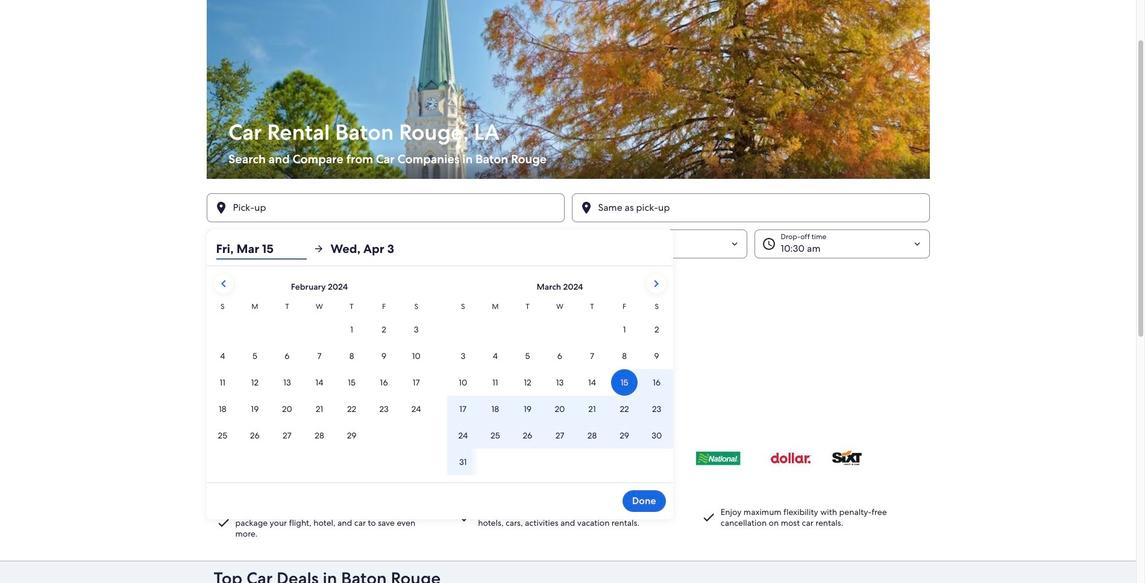 Task type: vqa. For each thing, say whether or not it's contained in the screenshot.
Breadcrumbs "region"
yes



Task type: locate. For each thing, give the bounding box(es) containing it.
breadcrumbs region
[[0, 0, 1137, 562]]

car suppliers logo image
[[214, 436, 923, 480]]

previous month image
[[216, 277, 231, 291]]



Task type: describe. For each thing, give the bounding box(es) containing it.
next month image
[[649, 277, 664, 291]]



